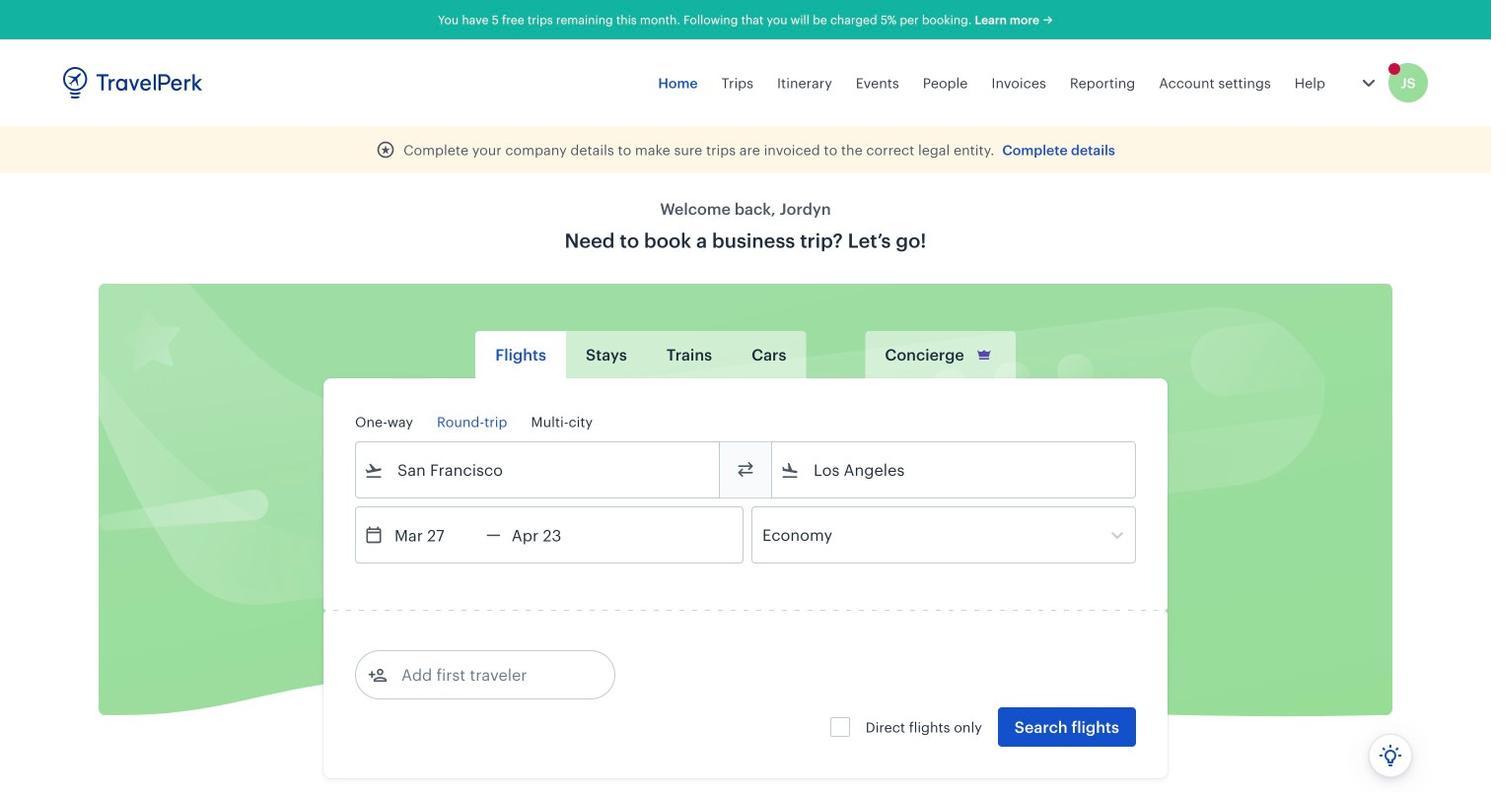 Task type: locate. For each thing, give the bounding box(es) containing it.
To search field
[[800, 455, 1109, 486]]

Add first traveler search field
[[388, 660, 593, 691]]

Return text field
[[501, 508, 603, 563]]



Task type: describe. For each thing, give the bounding box(es) containing it.
From search field
[[384, 455, 693, 486]]

Depart text field
[[384, 508, 486, 563]]



